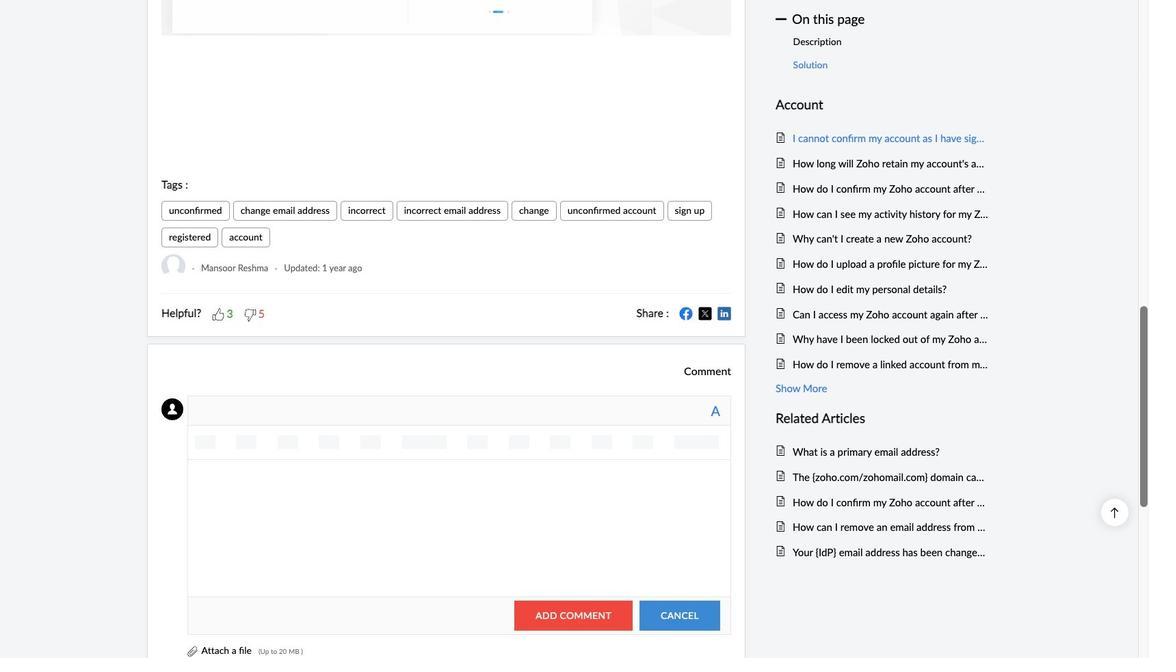 Task type: describe. For each thing, give the bounding box(es) containing it.
linkedin image
[[718, 307, 732, 321]]

a gif showing how to edit the email address that is registered incorrectly. image
[[161, 0, 732, 36]]

twitter image
[[699, 307, 712, 321]]



Task type: vqa. For each thing, say whether or not it's contained in the screenshot.
The Facebook icon
yes



Task type: locate. For each thing, give the bounding box(es) containing it.
facebook image
[[679, 307, 693, 321]]

1 vertical spatial heading
[[776, 409, 989, 430]]

1 heading from the top
[[776, 95, 989, 116]]

0 vertical spatial heading
[[776, 95, 989, 116]]

2 heading from the top
[[776, 409, 989, 430]]

heading
[[776, 95, 989, 116], [776, 409, 989, 430]]



